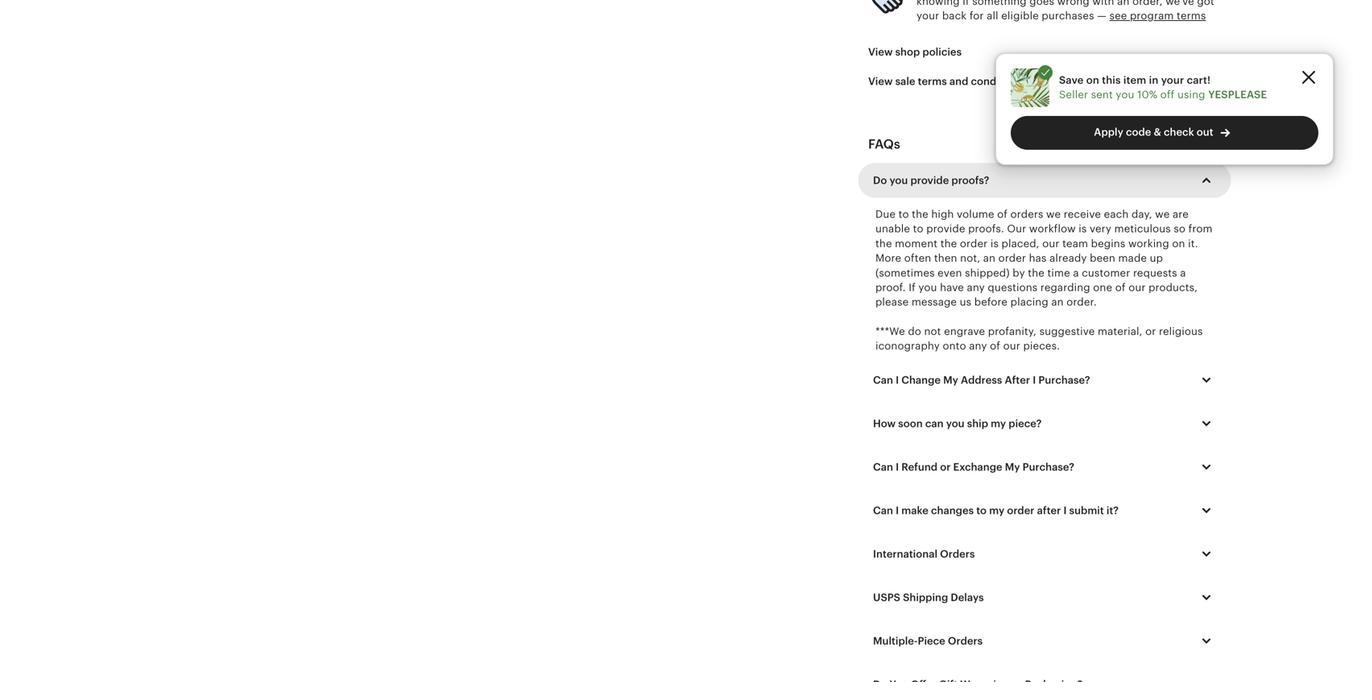 Task type: describe. For each thing, give the bounding box(es) containing it.
any inside due to the high volume of orders we receive each day, we are unable to provide proofs. our workflow is very meticulous so from the moment the order is placed, our team begins working on it. more often then not, an order has already been made up (sometimes even shipped) by the time a customer requests a proof. if you have any questions regarding one of our products, please message us before placing an order.
[[967, 282, 985, 294]]

material,
[[1098, 326, 1143, 338]]

very
[[1090, 223, 1112, 235]]

0 vertical spatial our
[[1043, 238, 1060, 250]]

you inside dropdown button
[[947, 418, 965, 430]]

changes
[[931, 505, 974, 517]]

orders
[[1011, 208, 1044, 220]]

multiple-piece orders button
[[861, 624, 1229, 658]]

see
[[1110, 10, 1128, 22]]

view for view shop policies
[[869, 46, 893, 58]]

not
[[925, 326, 942, 338]]

products,
[[1149, 282, 1198, 294]]

and
[[950, 75, 969, 87]]

item
[[1124, 74, 1147, 86]]

ship
[[968, 418, 989, 430]]

address
[[961, 374, 1003, 386]]

one
[[1094, 282, 1113, 294]]

if
[[909, 282, 916, 294]]

1 vertical spatial to
[[913, 223, 924, 235]]

international orders
[[873, 548, 975, 560]]

save on this item in your cart! seller sent you 10% off using yesplease
[[1060, 74, 1268, 101]]

view sale terms and conditions button
[[857, 67, 1037, 96]]

please
[[876, 296, 909, 308]]

see program terms
[[1110, 10, 1207, 22]]

1 we from the left
[[1047, 208, 1061, 220]]

10%
[[1138, 89, 1158, 101]]

before
[[975, 296, 1008, 308]]

orders inside international orders dropdown button
[[940, 548, 975, 560]]

volume
[[957, 208, 995, 220]]

religious
[[1160, 326, 1203, 338]]

provide inside dropdown button
[[911, 174, 949, 187]]

shipping
[[903, 592, 949, 604]]

proofs?
[[952, 174, 990, 187]]

yesplease
[[1209, 89, 1268, 101]]

i for can i refund or exchange my purchase?
[[896, 461, 899, 473]]

can i change my address after i purchase?
[[873, 374, 1091, 386]]

iconography
[[876, 340, 940, 352]]

submit
[[1070, 505, 1105, 517]]

moment
[[895, 238, 938, 250]]

usps shipping delays
[[873, 592, 984, 604]]

save
[[1060, 74, 1084, 86]]

1 vertical spatial an
[[1052, 296, 1064, 308]]

usps
[[873, 592, 901, 604]]

customer
[[1082, 267, 1131, 279]]

policies
[[923, 46, 962, 58]]

off
[[1161, 89, 1175, 101]]

how soon can you ship my piece?
[[873, 418, 1042, 430]]

2 we from the left
[[1156, 208, 1170, 220]]

can
[[926, 418, 944, 430]]

view for view sale terms and conditions
[[869, 75, 893, 87]]

this
[[1103, 74, 1121, 86]]

i for can i make changes to my order after i submit it?
[[896, 505, 899, 517]]

international orders button
[[861, 537, 1229, 571]]

message
[[912, 296, 957, 308]]

regarding
[[1041, 282, 1091, 294]]

been
[[1090, 252, 1116, 264]]

***we
[[876, 326, 906, 338]]

program
[[1131, 10, 1174, 22]]

have
[[940, 282, 964, 294]]

begins
[[1092, 238, 1126, 250]]

using
[[1178, 89, 1206, 101]]

1 horizontal spatial my
[[1005, 461, 1021, 473]]

each
[[1104, 208, 1129, 220]]

our inside ***we do not engrave profanity, suggestive material, or religious iconography onto any of our pieces.
[[1004, 340, 1021, 352]]

terms for sale
[[918, 75, 947, 87]]

high
[[932, 208, 954, 220]]

see program terms link
[[1110, 10, 1207, 22]]

suggestive
[[1040, 326, 1095, 338]]

delays
[[951, 592, 984, 604]]

change
[[902, 374, 941, 386]]

view shop policies button
[[857, 38, 974, 67]]

the down has
[[1028, 267, 1045, 279]]

the up more at the right of the page
[[876, 238, 893, 250]]

code
[[1126, 126, 1152, 138]]

cart!
[[1187, 74, 1211, 86]]

shop
[[896, 46, 920, 58]]

1 vertical spatial our
[[1129, 282, 1146, 294]]

0 vertical spatial order
[[960, 238, 988, 250]]

provide inside due to the high volume of orders we receive each day, we are unable to provide proofs. our workflow is very meticulous so from the moment the order is placed, our team begins working on it. more often then not, an order has already been made up (sometimes even shipped) by the time a customer requests a proof. if you have any questions regarding one of our products, please message us before placing an order.
[[927, 223, 966, 235]]

requests
[[1134, 267, 1178, 279]]

usps shipping delays button
[[861, 581, 1229, 615]]

do
[[908, 326, 922, 338]]

how soon can you ship my piece? button
[[861, 407, 1229, 441]]

how
[[873, 418, 896, 430]]

do you provide proofs? button
[[861, 164, 1229, 197]]

after
[[1005, 374, 1031, 386]]

up
[[1150, 252, 1164, 264]]

1 vertical spatial purchase?
[[1023, 461, 1075, 473]]



Task type: vqa. For each thing, say whether or not it's contained in the screenshot.
Star Seller.
no



Task type: locate. For each thing, give the bounding box(es) containing it.
1 a from the left
[[1074, 267, 1079, 279]]

1 vertical spatial can
[[873, 461, 894, 473]]

0 horizontal spatial to
[[899, 208, 909, 220]]

***we do not engrave profanity, suggestive material, or religious iconography onto any of our pieces.
[[876, 326, 1203, 352]]

pieces.
[[1024, 340, 1060, 352]]

of down the profanity,
[[990, 340, 1001, 352]]

you down 'item' at the right top
[[1116, 89, 1135, 101]]

apply code & check out
[[1095, 126, 1214, 138]]

our
[[1008, 223, 1027, 235]]

placing
[[1011, 296, 1049, 308]]

the left high
[[912, 208, 929, 220]]

profanity,
[[989, 326, 1037, 338]]

or inside dropdown button
[[941, 461, 951, 473]]

to up moment
[[913, 223, 924, 235]]

can left "refund" at the bottom of the page
[[873, 461, 894, 473]]

on inside save on this item in your cart! seller sent you 10% off using yesplease
[[1087, 74, 1100, 86]]

you right if
[[919, 282, 938, 294]]

0 vertical spatial an
[[984, 252, 996, 264]]

can left make on the bottom right of page
[[873, 505, 894, 517]]

0 horizontal spatial our
[[1004, 340, 1021, 352]]

view shop policies
[[869, 46, 962, 58]]

0 vertical spatial to
[[899, 208, 909, 220]]

can
[[873, 374, 894, 386], [873, 461, 894, 473], [873, 505, 894, 517]]

of inside ***we do not engrave profanity, suggestive material, or religious iconography onto any of our pieces.
[[990, 340, 1001, 352]]

placed,
[[1002, 238, 1040, 250]]

our
[[1043, 238, 1060, 250], [1129, 282, 1146, 294], [1004, 340, 1021, 352]]

my right changes on the right bottom
[[990, 505, 1005, 517]]

0 horizontal spatial is
[[991, 238, 999, 250]]

0 horizontal spatial we
[[1047, 208, 1061, 220]]

made
[[1119, 252, 1147, 264]]

often
[[905, 252, 932, 264]]

2 vertical spatial order
[[1008, 505, 1035, 517]]

2 horizontal spatial to
[[977, 505, 987, 517]]

seller
[[1060, 89, 1089, 101]]

2 vertical spatial our
[[1004, 340, 1021, 352]]

2 can from the top
[[873, 461, 894, 473]]

0 horizontal spatial an
[[984, 252, 996, 264]]

your
[[1162, 74, 1185, 86]]

1 vertical spatial orders
[[948, 635, 983, 647]]

order
[[960, 238, 988, 250], [999, 252, 1027, 264], [1008, 505, 1035, 517]]

a down already
[[1074, 267, 1079, 279]]

my for piece?
[[991, 418, 1007, 430]]

our down the profanity,
[[1004, 340, 1021, 352]]

can i refund or exchange my purchase?
[[873, 461, 1075, 473]]

1 horizontal spatial terms
[[1177, 10, 1207, 22]]

to right changes on the right bottom
[[977, 505, 987, 517]]

view
[[869, 46, 893, 58], [869, 75, 893, 87]]

the
[[912, 208, 929, 220], [876, 238, 893, 250], [941, 238, 958, 250], [1028, 267, 1045, 279]]

3 can from the top
[[873, 505, 894, 517]]

i for can i change my address after i purchase?
[[896, 374, 899, 386]]

purchase? down the "pieces." at the right of the page
[[1039, 374, 1091, 386]]

piece
[[918, 635, 946, 647]]

exchange
[[954, 461, 1003, 473]]

you inside due to the high volume of orders we receive each day, we are unable to provide proofs. our workflow is very meticulous so from the moment the order is placed, our team begins working on it. more often then not, an order has already been made up (sometimes even shipped) by the time a customer requests a proof. if you have any questions regarding one of our products, please message us before placing an order.
[[919, 282, 938, 294]]

a up products,
[[1181, 267, 1187, 279]]

due
[[876, 208, 896, 220]]

0 horizontal spatial terms
[[918, 75, 947, 87]]

0 vertical spatial on
[[1087, 74, 1100, 86]]

proofs.
[[969, 223, 1005, 235]]

provide down high
[[927, 223, 966, 235]]

1 vertical spatial is
[[991, 238, 999, 250]]

has
[[1029, 252, 1047, 264]]

&
[[1154, 126, 1162, 138]]

order inside dropdown button
[[1008, 505, 1035, 517]]

of up "our"
[[998, 208, 1008, 220]]

0 vertical spatial view
[[869, 46, 893, 58]]

1 vertical spatial or
[[941, 461, 951, 473]]

are
[[1173, 208, 1189, 220]]

you inside dropdown button
[[890, 174, 908, 187]]

on
[[1087, 74, 1100, 86], [1173, 238, 1186, 250]]

or inside ***we do not engrave profanity, suggestive material, or religious iconography onto any of our pieces.
[[1146, 326, 1157, 338]]

you right do
[[890, 174, 908, 187]]

orders down changes on the right bottom
[[940, 548, 975, 560]]

1 view from the top
[[869, 46, 893, 58]]

we up the workflow
[[1047, 208, 1061, 220]]

1 horizontal spatial or
[[1146, 326, 1157, 338]]

to
[[899, 208, 909, 220], [913, 223, 924, 235], [977, 505, 987, 517]]

piece?
[[1009, 418, 1042, 430]]

can i refund or exchange my purchase? button
[[861, 450, 1229, 484]]

from
[[1189, 223, 1213, 235]]

terms right "program"
[[1177, 10, 1207, 22]]

1 horizontal spatial an
[[1052, 296, 1064, 308]]

onto
[[943, 340, 967, 352]]

order up by on the top
[[999, 252, 1027, 264]]

an down regarding
[[1052, 296, 1064, 308]]

view left sale
[[869, 75, 893, 87]]

workflow
[[1030, 223, 1076, 235]]

any down engrave
[[970, 340, 988, 352]]

any
[[967, 282, 985, 294], [970, 340, 988, 352]]

to right due
[[899, 208, 909, 220]]

you
[[1116, 89, 1135, 101], [890, 174, 908, 187], [919, 282, 938, 294], [947, 418, 965, 430]]

we
[[1047, 208, 1061, 220], [1156, 208, 1170, 220]]

of right one
[[1116, 282, 1126, 294]]

0 vertical spatial orders
[[940, 548, 975, 560]]

multiple-
[[873, 635, 918, 647]]

us
[[960, 296, 972, 308]]

order left after
[[1008, 505, 1035, 517]]

can i change my address after i purchase? button
[[861, 363, 1229, 397]]

on left it.
[[1173, 238, 1186, 250]]

can left change
[[873, 374, 894, 386]]

1 vertical spatial view
[[869, 75, 893, 87]]

0 vertical spatial or
[[1146, 326, 1157, 338]]

is down receive
[[1079, 223, 1087, 235]]

orders inside multiple-piece orders dropdown button
[[948, 635, 983, 647]]

not,
[[961, 252, 981, 264]]

1 vertical spatial my
[[990, 505, 1005, 517]]

view left shop
[[869, 46, 893, 58]]

my inside how soon can you ship my piece? dropdown button
[[991, 418, 1007, 430]]

do
[[873, 174, 887, 187]]

2 vertical spatial to
[[977, 505, 987, 517]]

order.
[[1067, 296, 1097, 308]]

our down requests
[[1129, 282, 1146, 294]]

1 horizontal spatial on
[[1173, 238, 1186, 250]]

an
[[984, 252, 996, 264], [1052, 296, 1064, 308]]

or right "refund" at the bottom of the page
[[941, 461, 951, 473]]

sale
[[896, 75, 916, 87]]

orders right piece
[[948, 635, 983, 647]]

my inside can i make changes to my order after i submit it? dropdown button
[[990, 505, 1005, 517]]

1 horizontal spatial our
[[1043, 238, 1060, 250]]

0 vertical spatial terms
[[1177, 10, 1207, 22]]

of
[[998, 208, 1008, 220], [1116, 282, 1126, 294], [990, 340, 1001, 352]]

1 vertical spatial terms
[[918, 75, 947, 87]]

can for can i change my address after i purchase?
[[873, 374, 894, 386]]

1 vertical spatial of
[[1116, 282, 1126, 294]]

questions
[[988, 282, 1038, 294]]

2 vertical spatial of
[[990, 340, 1001, 352]]

0 vertical spatial any
[[967, 282, 985, 294]]

apply code & check out link
[[1011, 116, 1319, 150]]

do you provide proofs?
[[873, 174, 990, 187]]

my for order
[[990, 505, 1005, 517]]

my right exchange
[[1005, 461, 1021, 473]]

is down proofs.
[[991, 238, 999, 250]]

0 vertical spatial purchase?
[[1039, 374, 1091, 386]]

2 horizontal spatial our
[[1129, 282, 1146, 294]]

proof.
[[876, 282, 906, 294]]

any up us
[[967, 282, 985, 294]]

you right can
[[947, 418, 965, 430]]

2 vertical spatial can
[[873, 505, 894, 517]]

0 vertical spatial my
[[944, 374, 959, 386]]

it?
[[1107, 505, 1119, 517]]

sent
[[1092, 89, 1113, 101]]

terms for program
[[1177, 10, 1207, 22]]

already
[[1050, 252, 1087, 264]]

more
[[876, 252, 902, 264]]

we left are
[[1156, 208, 1170, 220]]

0 horizontal spatial on
[[1087, 74, 1100, 86]]

my right the ship
[[991, 418, 1007, 430]]

0 vertical spatial provide
[[911, 174, 949, 187]]

2 a from the left
[[1181, 267, 1187, 279]]

provide up high
[[911, 174, 949, 187]]

to inside can i make changes to my order after i submit it? dropdown button
[[977, 505, 987, 517]]

or left religious
[[1146, 326, 1157, 338]]

terms inside button
[[918, 75, 947, 87]]

a
[[1074, 267, 1079, 279], [1181, 267, 1187, 279]]

0 horizontal spatial my
[[944, 374, 959, 386]]

terms left and
[[918, 75, 947, 87]]

unable
[[876, 223, 911, 235]]

0 vertical spatial is
[[1079, 223, 1087, 235]]

0 horizontal spatial or
[[941, 461, 951, 473]]

my right change
[[944, 374, 959, 386]]

after
[[1038, 505, 1062, 517]]

view sale terms and conditions
[[869, 75, 1025, 87]]

can for can i refund or exchange my purchase?
[[873, 461, 894, 473]]

the up then
[[941, 238, 958, 250]]

conditions
[[971, 75, 1025, 87]]

so
[[1174, 223, 1186, 235]]

an up 'shipped)'
[[984, 252, 996, 264]]

due to the high volume of orders we receive each day, we are unable to provide proofs. our workflow is very meticulous so from the moment the order is placed, our team begins working on it. more often then not, an order has already been made up (sometimes even shipped) by the time a customer requests a proof. if you have any questions regarding one of our products, please message us before placing an order.
[[876, 208, 1213, 308]]

1 vertical spatial provide
[[927, 223, 966, 235]]

out
[[1197, 126, 1214, 138]]

1 horizontal spatial is
[[1079, 223, 1087, 235]]

1 horizontal spatial we
[[1156, 208, 1170, 220]]

can i make changes to my order after i submit it?
[[873, 505, 1119, 517]]

purchase? up after
[[1023, 461, 1075, 473]]

0 vertical spatial of
[[998, 208, 1008, 220]]

1 vertical spatial any
[[970, 340, 988, 352]]

day,
[[1132, 208, 1153, 220]]

time
[[1048, 267, 1071, 279]]

our down the workflow
[[1043, 238, 1060, 250]]

any inside ***we do not engrave profanity, suggestive material, or religious iconography onto any of our pieces.
[[970, 340, 988, 352]]

apply
[[1095, 126, 1124, 138]]

on up sent
[[1087, 74, 1100, 86]]

1 horizontal spatial a
[[1181, 267, 1187, 279]]

on inside due to the high volume of orders we receive each day, we are unable to provide proofs. our workflow is very meticulous so from the moment the order is placed, our team begins working on it. more often then not, an order has already been made up (sometimes even shipped) by the time a customer requests a proof. if you have any questions regarding one of our products, please message us before placing an order.
[[1173, 238, 1186, 250]]

meticulous
[[1115, 223, 1171, 235]]

receive
[[1064, 208, 1102, 220]]

1 can from the top
[[873, 374, 894, 386]]

working
[[1129, 238, 1170, 250]]

0 horizontal spatial a
[[1074, 267, 1079, 279]]

soon
[[899, 418, 923, 430]]

0 vertical spatial my
[[991, 418, 1007, 430]]

0 vertical spatial can
[[873, 374, 894, 386]]

1 vertical spatial my
[[1005, 461, 1021, 473]]

team
[[1063, 238, 1089, 250]]

multiple-piece orders
[[873, 635, 983, 647]]

1 horizontal spatial to
[[913, 223, 924, 235]]

it.
[[1189, 238, 1199, 250]]

you inside save on this item in your cart! seller sent you 10% off using yesplease
[[1116, 89, 1135, 101]]

order up not,
[[960, 238, 988, 250]]

1 vertical spatial order
[[999, 252, 1027, 264]]

can for can i make changes to my order after i submit it?
[[873, 505, 894, 517]]

1 vertical spatial on
[[1173, 238, 1186, 250]]

2 view from the top
[[869, 75, 893, 87]]



